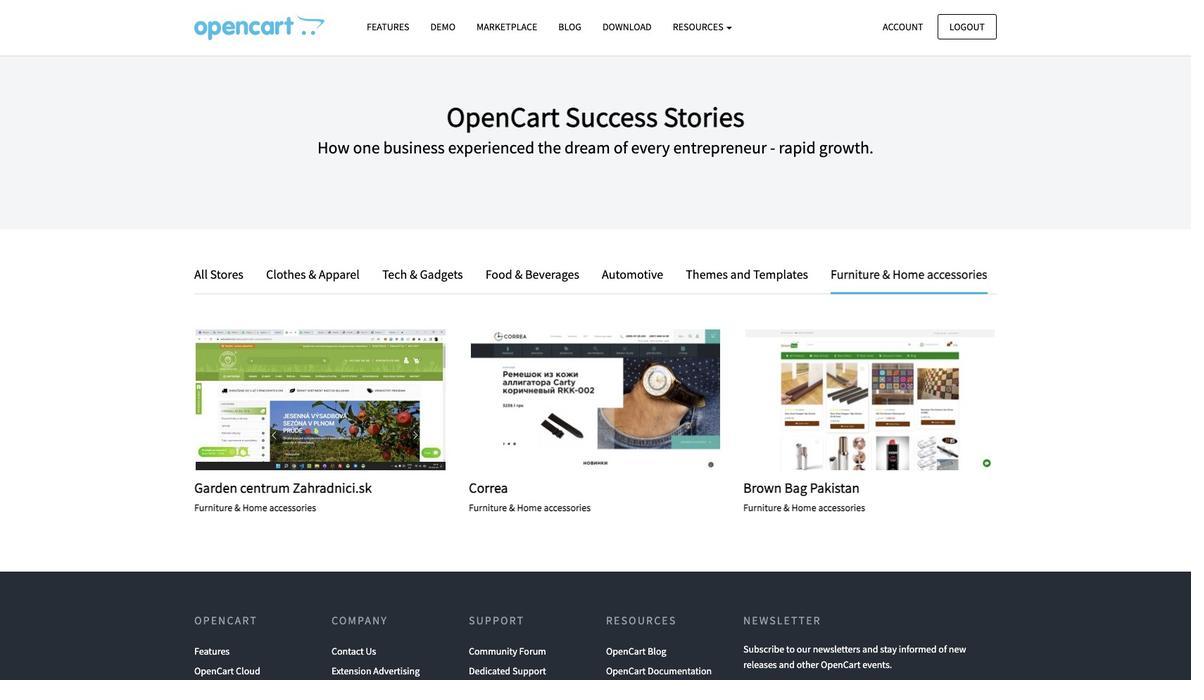 Task type: locate. For each thing, give the bounding box(es) containing it.
1 horizontal spatial and
[[779, 659, 795, 672]]

logout link
[[938, 14, 997, 39]]

opencart up "experienced"
[[447, 99, 560, 135]]

extension
[[332, 665, 372, 678]]

rapid
[[779, 137, 816, 158]]

1 vertical spatial support
[[513, 665, 546, 678]]

forum
[[520, 645, 547, 658]]

3 view project from the left
[[832, 394, 909, 406]]

features up opencart cloud link
[[194, 645, 230, 658]]

1 view project from the left
[[282, 394, 360, 406]]

contact
[[332, 645, 364, 658]]

1 horizontal spatial features
[[367, 20, 410, 33]]

marketplace
[[477, 20, 538, 33]]

themes and templates link
[[676, 265, 819, 285]]

opencart inside opencart documentation link
[[607, 665, 646, 678]]

0 horizontal spatial features link
[[194, 642, 230, 662]]

1 horizontal spatial features link
[[356, 15, 420, 40]]

features left demo
[[367, 20, 410, 33]]

logout
[[950, 20, 985, 33]]

opencart down opencart blog link
[[607, 665, 646, 678]]

new
[[949, 643, 967, 656]]

of left every
[[614, 137, 628, 158]]

opencart for success
[[447, 99, 560, 135]]

demo link
[[420, 15, 466, 40]]

project for brown bag pakistan
[[862, 394, 909, 406]]

view
[[282, 394, 309, 406], [557, 394, 583, 406], [832, 394, 858, 406]]

0 horizontal spatial features
[[194, 645, 230, 658]]

bag
[[785, 479, 808, 496]]

1 vertical spatial features
[[194, 645, 230, 658]]

1 horizontal spatial view project
[[557, 394, 635, 406]]

home inside correa furniture & home accessories
[[517, 501, 542, 514]]

& inside clothes & apparel link
[[309, 266, 316, 283]]

growth.
[[820, 137, 874, 158]]

resources
[[673, 20, 726, 33], [607, 613, 677, 628]]

features
[[367, 20, 410, 33], [194, 645, 230, 658]]

2 horizontal spatial view project
[[832, 394, 909, 406]]

0 horizontal spatial view project link
[[282, 392, 360, 408]]

home
[[893, 266, 925, 283], [243, 501, 267, 514], [517, 501, 542, 514], [792, 501, 817, 514]]

0 horizontal spatial blog
[[559, 20, 582, 33]]

&
[[309, 266, 316, 283], [410, 266, 418, 283], [515, 266, 523, 283], [883, 266, 891, 283], [235, 501, 241, 514], [509, 501, 515, 514], [784, 501, 790, 514]]

0 horizontal spatial view
[[282, 394, 309, 406]]

opencart up opencart documentation link
[[607, 645, 646, 658]]

of
[[614, 137, 628, 158], [939, 643, 947, 656]]

3 project from the left
[[862, 394, 909, 406]]

our
[[797, 643, 811, 656]]

dedicated support
[[469, 665, 546, 678]]

2 vertical spatial and
[[779, 659, 795, 672]]

and up events. at the bottom
[[863, 643, 879, 656]]

blog
[[559, 20, 582, 33], [648, 645, 667, 658]]

opencart
[[447, 99, 560, 135], [194, 613, 258, 628], [607, 645, 646, 658], [821, 659, 861, 672], [194, 665, 234, 678], [607, 665, 646, 678]]

home inside "garden centrum zahradnici.sk furniture & home accessories"
[[243, 501, 267, 514]]

1 project from the left
[[312, 394, 360, 406]]

opencart for documentation
[[607, 665, 646, 678]]

& inside "garden centrum zahradnici.sk furniture & home accessories"
[[235, 501, 241, 514]]

& inside furniture & home accessories link
[[883, 266, 891, 283]]

features for opencart cloud
[[194, 645, 230, 658]]

all stores
[[194, 266, 244, 283]]

community forum
[[469, 645, 547, 658]]

1 view project link from the left
[[282, 392, 360, 408]]

blog left download
[[559, 20, 582, 33]]

1 horizontal spatial view project link
[[557, 392, 635, 408]]

to
[[787, 643, 795, 656]]

2 view project from the left
[[557, 394, 635, 406]]

0 horizontal spatial project
[[312, 394, 360, 406]]

extension advertising link
[[332, 662, 420, 680]]

gadgets
[[420, 266, 463, 283]]

download
[[603, 20, 652, 33]]

support inside the dedicated support link
[[513, 665, 546, 678]]

food & beverages link
[[475, 265, 590, 285]]

view for pakistan
[[832, 394, 858, 406]]

2 view project link from the left
[[557, 392, 635, 408]]

1 vertical spatial resources
[[607, 613, 677, 628]]

community
[[469, 645, 518, 658]]

success
[[566, 99, 658, 135]]

3 view project link from the left
[[832, 392, 909, 408]]

1 horizontal spatial project
[[587, 394, 635, 406]]

1 view from the left
[[282, 394, 309, 406]]

1 vertical spatial features link
[[194, 642, 230, 662]]

accessories inside "garden centrum zahradnici.sk furniture & home accessories"
[[269, 501, 316, 514]]

accessories inside correa furniture & home accessories
[[544, 501, 591, 514]]

opencart inside opencart blog link
[[607, 645, 646, 658]]

0 vertical spatial of
[[614, 137, 628, 158]]

opencart documentation link
[[607, 662, 712, 680]]

project for correa
[[587, 394, 635, 406]]

tech & gadgets
[[382, 266, 463, 283]]

subscribe
[[744, 643, 785, 656]]

automotive
[[602, 266, 664, 283]]

zahradnici.sk
[[293, 479, 372, 496]]

accessories
[[928, 266, 988, 283], [269, 501, 316, 514], [544, 501, 591, 514], [819, 501, 866, 514]]

correa image
[[469, 330, 723, 471]]

& inside brown bag pakistan furniture & home accessories
[[784, 501, 790, 514]]

furniture & home accessories
[[831, 266, 988, 283]]

0 vertical spatial features
[[367, 20, 410, 33]]

features inside features link
[[367, 20, 410, 33]]

opencart - showcase image
[[194, 15, 325, 40]]

2 view from the left
[[557, 394, 583, 406]]

0 vertical spatial support
[[469, 613, 525, 628]]

opencart inside opencart cloud link
[[194, 665, 234, 678]]

blog up opencart documentation link
[[648, 645, 667, 658]]

project for garden centrum zahradnici.sk
[[312, 394, 360, 406]]

& inside food & beverages link
[[515, 266, 523, 283]]

templates
[[754, 266, 809, 283]]

subscribe to our newsletters and stay informed of new releases and other opencart events.
[[744, 643, 967, 672]]

automotive link
[[592, 265, 674, 285]]

dedicated
[[469, 665, 511, 678]]

releases
[[744, 659, 777, 672]]

support up the community
[[469, 613, 525, 628]]

opencart for cloud
[[194, 665, 234, 678]]

support down forum on the left
[[513, 665, 546, 678]]

2 horizontal spatial view
[[832, 394, 858, 406]]

opencart blog link
[[607, 642, 667, 662]]

resources link
[[663, 15, 743, 40]]

1 vertical spatial blog
[[648, 645, 667, 658]]

view project for correa
[[557, 394, 635, 406]]

0 vertical spatial features link
[[356, 15, 420, 40]]

stores
[[210, 266, 244, 283]]

all stores link
[[194, 265, 254, 285]]

opencart inside subscribe to our newsletters and stay informed of new releases and other opencart events.
[[821, 659, 861, 672]]

features link for demo
[[356, 15, 420, 40]]

furniture
[[831, 266, 880, 283], [194, 501, 233, 514], [469, 501, 507, 514], [744, 501, 782, 514]]

dream
[[565, 137, 611, 158]]

tech
[[382, 266, 407, 283]]

clothes
[[266, 266, 306, 283]]

clothes & apparel link
[[256, 265, 370, 285]]

2 project from the left
[[587, 394, 635, 406]]

0 horizontal spatial of
[[614, 137, 628, 158]]

contact us
[[332, 645, 376, 658]]

opencart blog
[[607, 645, 667, 658]]

2 horizontal spatial project
[[862, 394, 909, 406]]

2 horizontal spatial and
[[863, 643, 879, 656]]

beverages
[[525, 266, 580, 283]]

1 horizontal spatial view
[[557, 394, 583, 406]]

community forum link
[[469, 642, 547, 662]]

opencart down newsletters
[[821, 659, 861, 672]]

correa furniture & home accessories
[[469, 479, 591, 514]]

and right themes
[[731, 266, 751, 283]]

contact us link
[[332, 642, 376, 662]]

1 vertical spatial of
[[939, 643, 947, 656]]

pakistan
[[810, 479, 860, 496]]

-
[[771, 137, 776, 158]]

clothes & apparel
[[266, 266, 360, 283]]

2 horizontal spatial view project link
[[832, 392, 909, 408]]

project
[[312, 394, 360, 406], [587, 394, 635, 406], [862, 394, 909, 406]]

of left 'new'
[[939, 643, 947, 656]]

the
[[538, 137, 561, 158]]

demo
[[431, 20, 456, 33]]

features link
[[356, 15, 420, 40], [194, 642, 230, 662]]

& inside correa furniture & home accessories
[[509, 501, 515, 514]]

0 horizontal spatial view project
[[282, 394, 360, 406]]

and down to
[[779, 659, 795, 672]]

extension advertising
[[332, 665, 420, 678]]

opencart inside opencart success stories how one business experienced the dream of every entrepreneur - rapid growth.
[[447, 99, 560, 135]]

view project for garden centrum zahradnici.sk
[[282, 394, 360, 406]]

advertising
[[374, 665, 420, 678]]

0 horizontal spatial and
[[731, 266, 751, 283]]

and
[[731, 266, 751, 283], [863, 643, 879, 656], [779, 659, 795, 672]]

view project
[[282, 394, 360, 406], [557, 394, 635, 406], [832, 394, 909, 406]]

features link up opencart cloud
[[194, 642, 230, 662]]

opencart left cloud
[[194, 665, 234, 678]]

0 vertical spatial resources
[[673, 20, 726, 33]]

features link left demo
[[356, 15, 420, 40]]

1 horizontal spatial of
[[939, 643, 947, 656]]

3 view from the left
[[832, 394, 858, 406]]

view project link
[[282, 392, 360, 408], [557, 392, 635, 408], [832, 392, 909, 408]]

stories
[[664, 99, 745, 135]]

food & beverages
[[486, 266, 580, 283]]

brown bag pakistan image
[[744, 330, 997, 471]]

dedicated support link
[[469, 662, 546, 680]]



Task type: describe. For each thing, give the bounding box(es) containing it.
opencart up opencart cloud link
[[194, 613, 258, 628]]

opencart documentation
[[607, 665, 712, 678]]

centrum
[[240, 479, 290, 496]]

company
[[332, 613, 388, 628]]

how
[[318, 137, 350, 158]]

correa
[[469, 479, 508, 496]]

of inside opencart success stories how one business experienced the dream of every entrepreneur - rapid growth.
[[614, 137, 628, 158]]

view for zahradnici.sk
[[282, 394, 309, 406]]

furniture inside brown bag pakistan furniture & home accessories
[[744, 501, 782, 514]]

all
[[194, 266, 208, 283]]

view for &
[[557, 394, 583, 406]]

opencart success stories how one business experienced the dream of every entrepreneur - rapid growth.
[[318, 99, 874, 158]]

tech & gadgets link
[[372, 265, 474, 285]]

0 vertical spatial blog
[[559, 20, 582, 33]]

brown bag pakistan furniture & home accessories
[[744, 479, 866, 514]]

view project link for brown bag pakistan
[[832, 392, 909, 408]]

account
[[883, 20, 924, 33]]

features link for opencart cloud
[[194, 642, 230, 662]]

garden centrum zahradnici.sk furniture & home accessories
[[194, 479, 372, 514]]

entrepreneur
[[674, 137, 767, 158]]

accessories inside brown bag pakistan furniture & home accessories
[[819, 501, 866, 514]]

apparel
[[319, 266, 360, 283]]

of inside subscribe to our newsletters and stay informed of new releases and other opencart events.
[[939, 643, 947, 656]]

other
[[797, 659, 819, 672]]

features for demo
[[367, 20, 410, 33]]

food
[[486, 266, 513, 283]]

view project for brown bag pakistan
[[832, 394, 909, 406]]

opencart cloud
[[194, 665, 260, 678]]

themes and templates
[[686, 266, 809, 283]]

experienced
[[448, 137, 535, 158]]

view project link for correa
[[557, 392, 635, 408]]

garden
[[194, 479, 237, 496]]

view project link for garden centrum zahradnici.sk
[[282, 392, 360, 408]]

1 horizontal spatial blog
[[648, 645, 667, 658]]

furniture inside correa furniture & home accessories
[[469, 501, 507, 514]]

opencart for blog
[[607, 645, 646, 658]]

0 vertical spatial and
[[731, 266, 751, 283]]

documentation
[[648, 665, 712, 678]]

1 vertical spatial and
[[863, 643, 879, 656]]

opencart cloud link
[[194, 662, 260, 680]]

newsletter
[[744, 613, 822, 628]]

every
[[631, 137, 670, 158]]

download link
[[592, 15, 663, 40]]

cloud
[[236, 665, 260, 678]]

us
[[366, 645, 376, 658]]

themes
[[686, 266, 728, 283]]

home inside brown bag pakistan furniture & home accessories
[[792, 501, 817, 514]]

furniture inside "garden centrum zahradnici.sk furniture & home accessories"
[[194, 501, 233, 514]]

newsletters
[[813, 643, 861, 656]]

marketplace link
[[466, 15, 548, 40]]

& inside tech & gadgets link
[[410, 266, 418, 283]]

furniture & home accessories link
[[821, 265, 988, 295]]

events.
[[863, 659, 893, 672]]

informed
[[899, 643, 937, 656]]

brown
[[744, 479, 782, 496]]

stay
[[881, 643, 897, 656]]

garden centrum zahradnici.sk image
[[194, 330, 448, 471]]

account link
[[871, 14, 936, 39]]

one
[[353, 137, 380, 158]]

business
[[383, 137, 445, 158]]

blog link
[[548, 15, 592, 40]]



Task type: vqa. For each thing, say whether or not it's contained in the screenshot.


